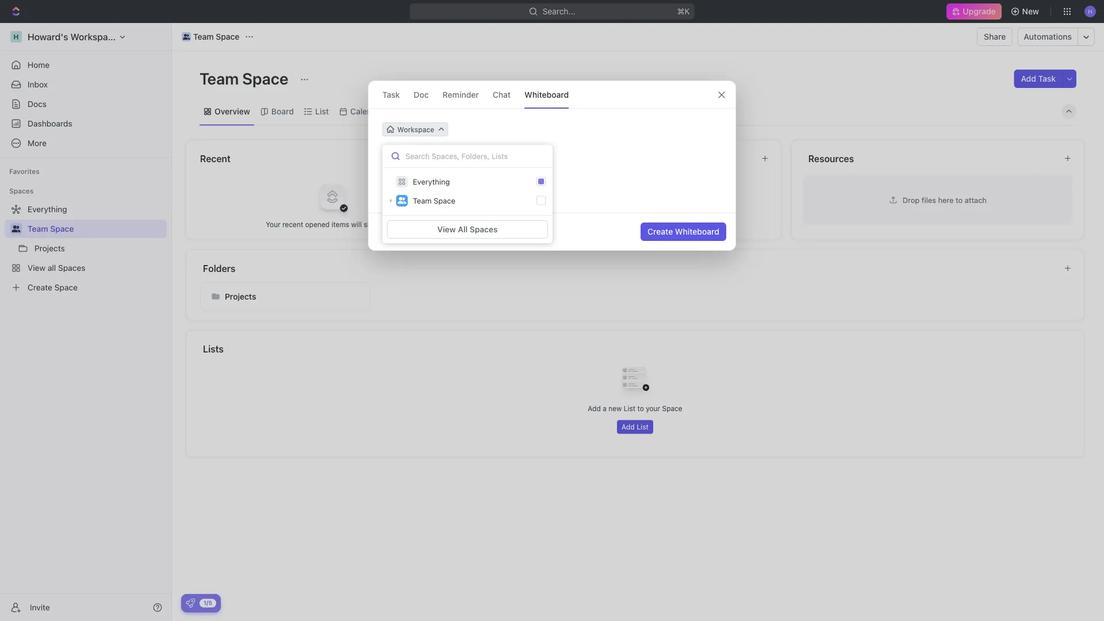 Task type: vqa. For each thing, say whether or not it's contained in the screenshot.
name this whiteboard... field
yes



Task type: describe. For each thing, give the bounding box(es) containing it.
team space inside the 'team space' tree
[[28, 224, 74, 234]]

list link
[[313, 104, 329, 120]]

view all spaces
[[438, 225, 498, 234]]

automations
[[1024, 32, 1072, 41]]

board link
[[269, 104, 294, 120]]

create whiteboard
[[648, 227, 720, 236]]

drop
[[903, 196, 920, 204]]

space inside tree
[[50, 224, 74, 234]]

0 horizontal spatial list
[[315, 107, 329, 116]]

sidebar navigation
[[0, 23, 172, 621]]

favorites
[[9, 167, 40, 175]]

2 horizontal spatial to
[[956, 196, 963, 204]]

will
[[351, 220, 362, 228]]

your recent opened items will show here.
[[266, 220, 399, 228]]

workspace button
[[383, 123, 448, 136]]

2 vertical spatial docs
[[639, 220, 656, 228]]

team inside tree
[[28, 224, 48, 234]]

share
[[985, 32, 1007, 41]]

folders
[[203, 263, 236, 274]]

no recent items image
[[310, 174, 356, 220]]

projects button
[[200, 282, 371, 311]]

view
[[438, 225, 456, 234]]

automations button
[[1019, 28, 1078, 45]]

opened
[[305, 220, 330, 228]]

task inside button
[[1039, 74, 1056, 83]]

add a new list to your space
[[588, 405, 683, 413]]

a
[[603, 405, 607, 413]]

here.
[[383, 220, 399, 228]]

reminder button
[[443, 81, 479, 108]]

add list button
[[617, 420, 654, 434]]

onboarding checklist button element
[[186, 599, 195, 608]]

1/5
[[204, 600, 212, 606]]

create
[[648, 227, 673, 236]]

user group image
[[183, 34, 190, 40]]

1 horizontal spatial list
[[624, 405, 636, 413]]

your
[[266, 220, 281, 228]]

new button
[[1007, 2, 1047, 21]]

items
[[332, 220, 349, 228]]

lists
[[203, 343, 224, 354]]

add for add task
[[1022, 74, 1037, 83]]

doc
[[414, 90, 429, 99]]

task button
[[383, 81, 400, 108]]

chat
[[493, 90, 511, 99]]

team space link inside tree
[[28, 220, 165, 238]]

no most used docs image
[[612, 174, 658, 220]]

workspace button
[[383, 123, 448, 136]]

whiteboard button
[[525, 81, 569, 108]]

create whiteboard button
[[641, 223, 727, 241]]

calendar link
[[348, 104, 385, 120]]

add for add a new list to your space
[[588, 405, 601, 413]]

chat button
[[493, 81, 511, 108]]

resources
[[809, 153, 854, 164]]

1 horizontal spatial docs
[[503, 153, 525, 164]]

view all spaces button
[[387, 220, 548, 239]]

whiteboard inside button
[[675, 227, 720, 236]]

add for add list
[[622, 423, 635, 431]]

show
[[364, 220, 381, 228]]

share button
[[978, 28, 1013, 46]]



Task type: locate. For each thing, give the bounding box(es) containing it.
list down add a new list to your space
[[637, 423, 649, 431]]

task up calendar
[[383, 90, 400, 99]]

0 horizontal spatial whiteboard
[[525, 90, 569, 99]]

upgrade link
[[947, 3, 1002, 20]]

table
[[448, 107, 469, 116]]

task down automations button
[[1039, 74, 1056, 83]]

0 vertical spatial spaces
[[9, 187, 34, 195]]

to
[[956, 196, 963, 204], [657, 220, 664, 228], [638, 405, 644, 413]]

invite
[[30, 603, 50, 612]]

list right new
[[624, 405, 636, 413]]

any
[[626, 220, 637, 228]]

team space tree
[[5, 200, 167, 297]]

attach
[[965, 196, 987, 204]]

user group image inside the 'team space' tree
[[12, 226, 20, 232]]

1 horizontal spatial add
[[622, 423, 635, 431]]

home
[[28, 60, 50, 70]]

location.
[[680, 220, 708, 228]]

Name this Whiteboard... field
[[369, 146, 736, 159]]

user group image
[[398, 197, 406, 204], [12, 226, 20, 232]]

1 vertical spatial user group image
[[12, 226, 20, 232]]

spaces inside button
[[470, 225, 498, 234]]

⌘k
[[678, 7, 690, 16]]

docs
[[28, 99, 47, 109], [503, 153, 525, 164], [639, 220, 656, 228]]

projects
[[225, 292, 256, 301]]

task
[[1039, 74, 1056, 83], [383, 90, 400, 99]]

gantt link
[[404, 104, 427, 120]]

you haven't added any docs to this location.
[[563, 220, 708, 228]]

1 vertical spatial team space link
[[28, 220, 165, 238]]

0 vertical spatial docs
[[28, 99, 47, 109]]

0 vertical spatial whiteboard
[[525, 90, 569, 99]]

add down automations button
[[1022, 74, 1037, 83]]

2 horizontal spatial docs
[[639, 220, 656, 228]]

1 horizontal spatial task
[[1039, 74, 1056, 83]]

1 vertical spatial task
[[383, 90, 400, 99]]

list inside button
[[637, 423, 649, 431]]

1 horizontal spatial whiteboard
[[675, 227, 720, 236]]

upgrade
[[963, 7, 996, 16]]

no lists icon. image
[[612, 358, 658, 404]]

list
[[315, 107, 329, 116], [624, 405, 636, 413], [637, 423, 649, 431]]

inbox link
[[5, 75, 167, 94]]

drop files here to attach
[[903, 196, 987, 204]]

everything
[[413, 177, 450, 186]]

files
[[922, 196, 937, 204]]

dashboards
[[28, 119, 72, 128]]

team
[[193, 32, 214, 41], [200, 69, 239, 88], [413, 196, 432, 205], [28, 224, 48, 234]]

all
[[458, 225, 468, 234]]

2 horizontal spatial add
[[1022, 74, 1037, 83]]

overview link
[[212, 104, 250, 120]]

1 horizontal spatial to
[[657, 220, 664, 228]]

add left a
[[588, 405, 601, 413]]

added
[[603, 220, 624, 228]]

2 horizontal spatial list
[[637, 423, 649, 431]]

0 vertical spatial user group image
[[398, 197, 406, 204]]

team space
[[193, 32, 240, 41], [200, 69, 292, 88], [413, 196, 456, 205], [28, 224, 74, 234]]

new
[[1023, 7, 1040, 16]]

reminder
[[443, 90, 479, 99]]

1 vertical spatial to
[[657, 220, 664, 228]]

1 horizontal spatial user group image
[[398, 197, 406, 204]]

dialog containing task
[[368, 81, 736, 251]]

2 vertical spatial list
[[637, 423, 649, 431]]

0 horizontal spatial user group image
[[12, 226, 20, 232]]

1 vertical spatial list
[[624, 405, 636, 413]]

space
[[216, 32, 240, 41], [242, 69, 288, 88], [434, 196, 456, 205], [50, 224, 74, 234], [663, 405, 683, 413]]

0 horizontal spatial add
[[588, 405, 601, 413]]

folders button
[[203, 261, 1055, 275]]

overview
[[215, 107, 250, 116]]

whiteboard
[[525, 90, 569, 99], [675, 227, 720, 236]]

favorites button
[[5, 165, 44, 178]]

dashboards link
[[5, 114, 167, 133]]

team space link
[[179, 30, 242, 44], [28, 220, 165, 238]]

add list
[[622, 423, 649, 431]]

calendar
[[350, 107, 385, 116]]

1 horizontal spatial spaces
[[470, 225, 498, 234]]

docs link
[[5, 95, 167, 113]]

0 horizontal spatial docs
[[28, 99, 47, 109]]

spaces right the all
[[470, 225, 498, 234]]

0 vertical spatial list
[[315, 107, 329, 116]]

haven't
[[577, 220, 601, 228]]

search...
[[543, 7, 576, 16]]

0 horizontal spatial to
[[638, 405, 644, 413]]

you
[[563, 220, 575, 228]]

2 vertical spatial add
[[622, 423, 635, 431]]

whiteboard right create
[[675, 227, 720, 236]]

inbox
[[28, 80, 48, 89]]

to left your
[[638, 405, 644, 413]]

dialog
[[368, 81, 736, 251]]

recent
[[283, 220, 303, 228]]

1 vertical spatial whiteboard
[[675, 227, 720, 236]]

resources button
[[808, 152, 1055, 165]]

1 horizontal spatial team space link
[[179, 30, 242, 44]]

2 vertical spatial to
[[638, 405, 644, 413]]

here
[[939, 196, 954, 204]]

add down add a new list to your space
[[622, 423, 635, 431]]

spaces inside sidebar navigation
[[9, 187, 34, 195]]

add task
[[1022, 74, 1056, 83]]

spaces
[[9, 187, 34, 195], [470, 225, 498, 234]]

task inside dialog
[[383, 90, 400, 99]]

doc button
[[414, 81, 429, 108]]

workspace
[[398, 125, 435, 133]]

1 vertical spatial docs
[[503, 153, 525, 164]]

board
[[271, 107, 294, 116]]

1 vertical spatial add
[[588, 405, 601, 413]]

Search Spaces, Folders, Lists text field
[[383, 145, 553, 168]]

0 horizontal spatial spaces
[[9, 187, 34, 195]]

gantt
[[406, 107, 427, 116]]

0 vertical spatial team space link
[[179, 30, 242, 44]]

to right the here
[[956, 196, 963, 204]]

your
[[646, 405, 661, 413]]

0 horizontal spatial team space link
[[28, 220, 165, 238]]

this
[[666, 220, 678, 228]]

table link
[[446, 104, 469, 120]]

new
[[609, 405, 622, 413]]

0 vertical spatial to
[[956, 196, 963, 204]]

0 vertical spatial add
[[1022, 74, 1037, 83]]

1 vertical spatial spaces
[[470, 225, 498, 234]]

add task button
[[1015, 70, 1063, 88]]

0 vertical spatial task
[[1039, 74, 1056, 83]]

list right board
[[315, 107, 329, 116]]

to left this
[[657, 220, 664, 228]]

add
[[1022, 74, 1037, 83], [588, 405, 601, 413], [622, 423, 635, 431]]

docs inside sidebar navigation
[[28, 99, 47, 109]]

whiteboard right chat
[[525, 90, 569, 99]]

lists button
[[203, 342, 1071, 356]]

onboarding checklist button image
[[186, 599, 195, 608]]

recent
[[200, 153, 231, 164]]

spaces down favorites button
[[9, 187, 34, 195]]

0 horizontal spatial task
[[383, 90, 400, 99]]

home link
[[5, 56, 167, 74]]



